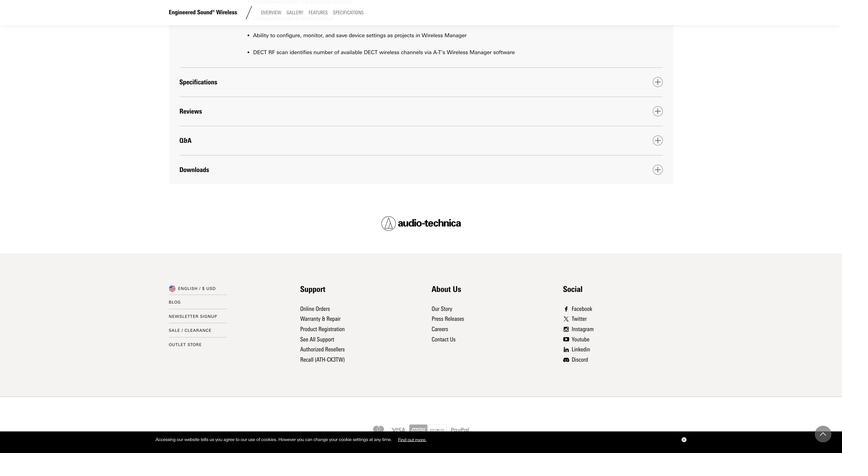 Task type: describe. For each thing, give the bounding box(es) containing it.
about
[[432, 284, 451, 294]]

reviews
[[180, 107, 202, 115]]

outlet
[[169, 343, 186, 347]]

about us
[[432, 284, 462, 294]]

accessing our website tells us you agree to our use of cookies. however you can change your cookie settings at any time.
[[156, 437, 393, 442]]

at
[[370, 437, 373, 442]]

support heading
[[301, 284, 326, 294]]

arrow up image
[[821, 431, 827, 437]]

sale / clearance link
[[169, 328, 212, 333]]

2 horizontal spatial wireless
[[447, 49, 469, 56]]

facebook link
[[564, 304, 594, 314]]

press
[[432, 315, 444, 323]]

u.s,
[[423, 442, 430, 448]]

features
[[309, 10, 328, 16]]

accessing
[[156, 437, 176, 442]]

english  / $ usd link
[[178, 285, 216, 292]]

projects
[[395, 32, 415, 39]]

sound®
[[197, 9, 215, 16]]

plus image for reviews
[[655, 108, 661, 114]]

careers
[[432, 326, 449, 333]]

authorized
[[301, 346, 324, 353]]

blog
[[169, 300, 181, 305]]

&
[[322, 315, 326, 323]]

2 our from the left
[[241, 437, 247, 442]]

number
[[314, 49, 333, 56]]

2 dect from the left
[[364, 49, 378, 56]]

our story link
[[432, 305, 453, 313]]

releases
[[445, 315, 465, 323]]

resellers
[[325, 346, 345, 353]]

1 you from the left
[[215, 437, 223, 442]]

however
[[279, 437, 296, 442]]

find out more.
[[398, 437, 427, 442]]

audio-
[[395, 442, 406, 448]]

save
[[337, 32, 348, 39]]

identifies
[[290, 49, 312, 56]]

signup
[[200, 314, 217, 319]]

scan
[[277, 49, 288, 56]]

monitor,
[[304, 32, 324, 39]]

warranty
[[301, 315, 321, 323]]

outlet store link
[[169, 343, 202, 347]]

device
[[349, 32, 365, 39]]

©
[[389, 442, 394, 448]]

ability to configure, monitor, and save device settings as projects in wireless manager
[[253, 32, 467, 39]]

press releases link
[[432, 315, 465, 323]]

newsletter signup link
[[169, 314, 217, 319]]

find
[[398, 437, 407, 442]]

visa image
[[388, 424, 409, 437]]

tells
[[201, 437, 209, 442]]

can
[[306, 437, 313, 442]]

youtube link
[[564, 334, 594, 345]]

contact
[[432, 336, 449, 343]]

1 dect from the left
[[253, 49, 267, 56]]

usd
[[207, 286, 216, 291]]

store logo image
[[382, 216, 461, 231]]

twitter link
[[564, 314, 594, 324]]

authorized resellers link
[[301, 346, 345, 353]]

facebook
[[572, 305, 593, 313]]

$
[[202, 286, 205, 291]]

0 horizontal spatial to
[[236, 437, 240, 442]]

see
[[301, 336, 309, 343]]

all inside online orders warranty & repair product registration see all support authorized resellers recall (ath-ck3tw)
[[310, 336, 316, 343]]

linkedin link
[[564, 345, 594, 355]]

use
[[248, 437, 255, 442]]

online orders link
[[301, 305, 330, 313]]

1 vertical spatial specifications
[[180, 78, 217, 86]]

linkedin
[[572, 346, 591, 353]]

us
[[210, 437, 214, 442]]

american express image
[[409, 424, 428, 436]]

inc.
[[431, 442, 438, 448]]

outlet store
[[169, 343, 202, 347]]

compatible
[[253, 15, 282, 22]]

instagram link
[[564, 324, 594, 334]]

ck3tw)
[[327, 356, 345, 363]]

discover image
[[428, 424, 447, 436]]

rights
[[444, 442, 455, 448]]

english
[[178, 286, 198, 291]]

clearance
[[185, 328, 212, 333]]

ability
[[253, 32, 269, 39]]

contact us link
[[432, 336, 456, 343]]

and
[[326, 32, 335, 39]]

1 horizontal spatial wireless
[[422, 32, 443, 39]]

rf
[[269, 49, 275, 56]]

0 vertical spatial settings
[[367, 32, 386, 39]]

more.
[[416, 437, 427, 442]]

support inside online orders warranty & repair product registration see all support authorized resellers recall (ath-ck3tw)
[[317, 336, 335, 343]]

copyright
[[371, 442, 388, 448]]

1 horizontal spatial to
[[271, 32, 275, 39]]

0 vertical spatial us
[[453, 284, 462, 294]]

with
[[283, 15, 294, 22]]



Task type: vqa. For each thing, say whether or not it's contained in the screenshot.
your
yes



Task type: locate. For each thing, give the bounding box(es) containing it.
1 vertical spatial all
[[439, 442, 443, 448]]

0 horizontal spatial all
[[310, 336, 316, 343]]

our left website
[[177, 437, 183, 442]]

your
[[329, 437, 338, 442]]

cross image
[[683, 439, 686, 441]]

plus image for downloads
[[655, 167, 661, 173]]

dect
[[253, 49, 267, 56], [364, 49, 378, 56]]

1 horizontal spatial you
[[297, 437, 304, 442]]

0 vertical spatial plus image
[[655, 138, 661, 144]]

0 vertical spatial manager
[[445, 32, 467, 39]]

/ inside english  / $ usd link
[[199, 286, 201, 291]]

facebook icon image
[[564, 307, 570, 312]]

t's
[[439, 49, 446, 56]]

of right number
[[335, 49, 340, 56]]

manager up t's at the top
[[445, 32, 467, 39]]

us inside our story press releases careers contact us
[[450, 336, 456, 343]]

story
[[441, 305, 453, 313]]

manager
[[445, 32, 467, 39], [470, 49, 492, 56]]

store
[[188, 343, 202, 347]]

cookie
[[339, 437, 352, 442]]

to right agree
[[236, 437, 240, 442]]

all right inc.
[[439, 442, 443, 448]]

0 horizontal spatial you
[[215, 437, 223, 442]]

wireless
[[380, 49, 400, 56]]

1 vertical spatial manager
[[470, 49, 492, 56]]

0 vertical spatial /
[[199, 286, 201, 291]]

1 vertical spatial /
[[182, 328, 183, 333]]

discord link
[[564, 355, 594, 365]]

/ for clearance
[[182, 328, 183, 333]]

registration
[[319, 326, 345, 333]]

website
[[184, 437, 200, 442]]

0 vertical spatial plus image
[[655, 79, 661, 85]]

all
[[310, 336, 316, 343], [439, 442, 443, 448]]

/ for $
[[199, 286, 201, 291]]

agree
[[224, 437, 235, 442]]

to
[[271, 32, 275, 39], [236, 437, 240, 442]]

support up authorized resellers link
[[317, 336, 335, 343]]

engineered
[[169, 9, 196, 16]]

our
[[177, 437, 183, 442], [241, 437, 247, 442]]

about us heading
[[432, 284, 462, 294]]

reserved.
[[456, 442, 472, 448]]

copyright © audio-technica u.s, inc. all rights reserved.
[[371, 442, 472, 448]]

overview
[[261, 10, 282, 16]]

settings left as
[[367, 32, 386, 39]]

/ right sale
[[182, 328, 183, 333]]

2 plus image from the top
[[655, 167, 661, 173]]

cookies.
[[262, 437, 278, 442]]

1 horizontal spatial of
[[335, 49, 340, 56]]

0 horizontal spatial specifications
[[180, 78, 217, 86]]

1 vertical spatial to
[[236, 437, 240, 442]]

specifications up reviews
[[180, 78, 217, 86]]

1 vertical spatial us
[[450, 336, 456, 343]]

divider line image
[[243, 6, 256, 19]]

1 vertical spatial settings
[[353, 437, 368, 442]]

1 horizontal spatial /
[[199, 286, 201, 291]]

1 vertical spatial plus image
[[655, 167, 661, 173]]

configure,
[[277, 32, 302, 39]]

all right see
[[310, 336, 316, 343]]

engineered sound® wireless
[[169, 9, 237, 16]]

0 horizontal spatial of
[[257, 437, 260, 442]]

2 vertical spatial wireless
[[447, 49, 469, 56]]

1 our from the left
[[177, 437, 183, 442]]

settings
[[367, 32, 386, 39], [353, 437, 368, 442]]

discord image
[[564, 357, 570, 362]]

to right "ability"
[[271, 32, 275, 39]]

available
[[341, 49, 363, 56]]

dect rf scan identifies number of available dect wireless channels via a-t's wireless manager software
[[253, 49, 515, 56]]

manager left software
[[470, 49, 492, 56]]

blog link
[[169, 300, 181, 305]]

any
[[374, 437, 381, 442]]

1 plus image from the top
[[655, 138, 661, 144]]

time.
[[383, 437, 392, 442]]

dect left rf
[[253, 49, 267, 56]]

instagram image
[[564, 327, 570, 332]]

paypal image
[[447, 422, 474, 439]]

english  / $ usd
[[178, 286, 216, 291]]

wireless
[[216, 9, 237, 16], [422, 32, 443, 39], [447, 49, 469, 56]]

social
[[564, 284, 583, 294]]

support up online orders link
[[301, 284, 326, 294]]

protocol
[[314, 15, 334, 22]]

1 horizontal spatial our
[[241, 437, 247, 442]]

wireless right in
[[422, 32, 443, 39]]

instagram
[[572, 326, 594, 333]]

2 you from the left
[[297, 437, 304, 442]]

us right about
[[453, 284, 462, 294]]

sale
[[169, 328, 180, 333]]

compatible with syslog protocol
[[253, 15, 334, 22]]

twitter image
[[564, 317, 570, 322]]

recall (ath-ck3tw) link
[[301, 356, 345, 363]]

orders
[[316, 305, 330, 313]]

a-
[[434, 49, 439, 56]]

plus image
[[655, 138, 661, 144], [655, 167, 661, 173]]

youtube
[[572, 336, 590, 343]]

linkedin icon image
[[564, 347, 570, 352]]

channels
[[401, 49, 423, 56]]

find out more. link
[[393, 435, 432, 445]]

support
[[301, 284, 326, 294], [317, 336, 335, 343]]

online
[[301, 305, 315, 313]]

1 horizontal spatial all
[[439, 442, 443, 448]]

0 horizontal spatial our
[[177, 437, 183, 442]]

0 vertical spatial specifications
[[333, 10, 364, 16]]

in
[[416, 32, 421, 39]]

1 vertical spatial plus image
[[655, 108, 661, 114]]

0 vertical spatial wireless
[[216, 9, 237, 16]]

us right 'contact'
[[450, 336, 456, 343]]

online orders warranty & repair product registration see all support authorized resellers recall (ath-ck3tw)
[[301, 305, 345, 363]]

syslog
[[296, 15, 312, 22]]

wireless right t's at the top
[[447, 49, 469, 56]]

1 plus image from the top
[[655, 79, 661, 85]]

/ left $
[[199, 286, 201, 291]]

1 horizontal spatial dect
[[364, 49, 378, 56]]

plus image for q&a
[[655, 138, 661, 144]]

0 vertical spatial support
[[301, 284, 326, 294]]

our left use
[[241, 437, 247, 442]]

settings left at
[[353, 437, 368, 442]]

warranty & repair link
[[301, 315, 341, 323]]

you right "us"
[[215, 437, 223, 442]]

mastercard image
[[369, 424, 388, 436]]

plus image for specifications
[[655, 79, 661, 85]]

2 plus image from the top
[[655, 108, 661, 114]]

out
[[408, 437, 414, 442]]

0 horizontal spatial manager
[[445, 32, 467, 39]]

software
[[494, 49, 515, 56]]

1 vertical spatial wireless
[[422, 32, 443, 39]]

specifications
[[333, 10, 364, 16], [180, 78, 217, 86]]

1 vertical spatial of
[[257, 437, 260, 442]]

plus image
[[655, 79, 661, 85], [655, 108, 661, 114]]

product
[[301, 326, 317, 333]]

0 vertical spatial to
[[271, 32, 275, 39]]

0 vertical spatial of
[[335, 49, 340, 56]]

careers link
[[432, 326, 449, 333]]

our
[[432, 305, 440, 313]]

1 vertical spatial support
[[317, 336, 335, 343]]

wireless right sound®
[[216, 9, 237, 16]]

of right use
[[257, 437, 260, 442]]

q&a
[[180, 137, 192, 145]]

twitter
[[572, 315, 587, 323]]

specifications up save
[[333, 10, 364, 16]]

1 horizontal spatial manager
[[470, 49, 492, 56]]

/
[[199, 286, 201, 291], [182, 328, 183, 333]]

dect left wireless
[[364, 49, 378, 56]]

recall
[[301, 356, 314, 363]]

0 horizontal spatial /
[[182, 328, 183, 333]]

you left can
[[297, 437, 304, 442]]

gallery
[[287, 10, 304, 16]]

youtube image
[[564, 337, 570, 342]]

you
[[215, 437, 223, 442], [297, 437, 304, 442]]

0 vertical spatial all
[[310, 336, 316, 343]]

0 horizontal spatial dect
[[253, 49, 267, 56]]

0 horizontal spatial wireless
[[216, 9, 237, 16]]

1 horizontal spatial specifications
[[333, 10, 364, 16]]

of
[[335, 49, 340, 56], [257, 437, 260, 442]]

our story press releases careers contact us
[[432, 305, 465, 343]]

discord
[[572, 356, 589, 363]]

see all support link
[[301, 336, 335, 343]]

downloads
[[180, 166, 209, 174]]



